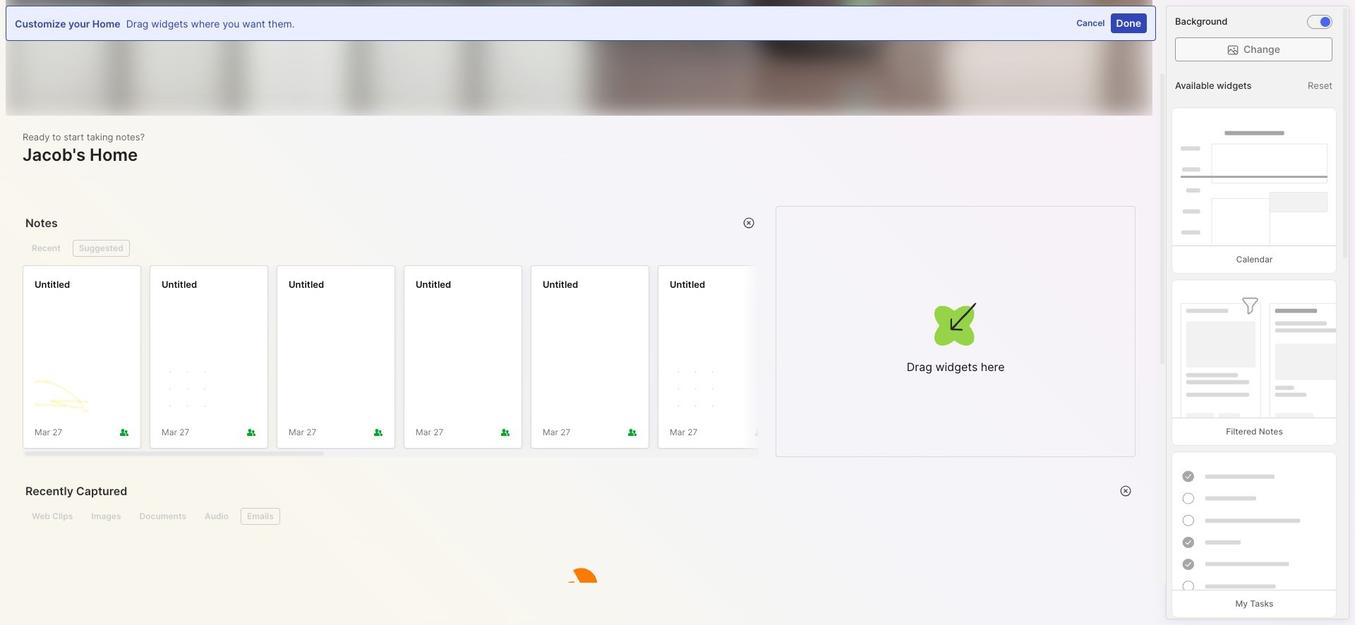 Task type: describe. For each thing, give the bounding box(es) containing it.
background image
[[1320, 17, 1330, 27]]



Task type: vqa. For each thing, say whether or not it's contained in the screenshot.
tab
no



